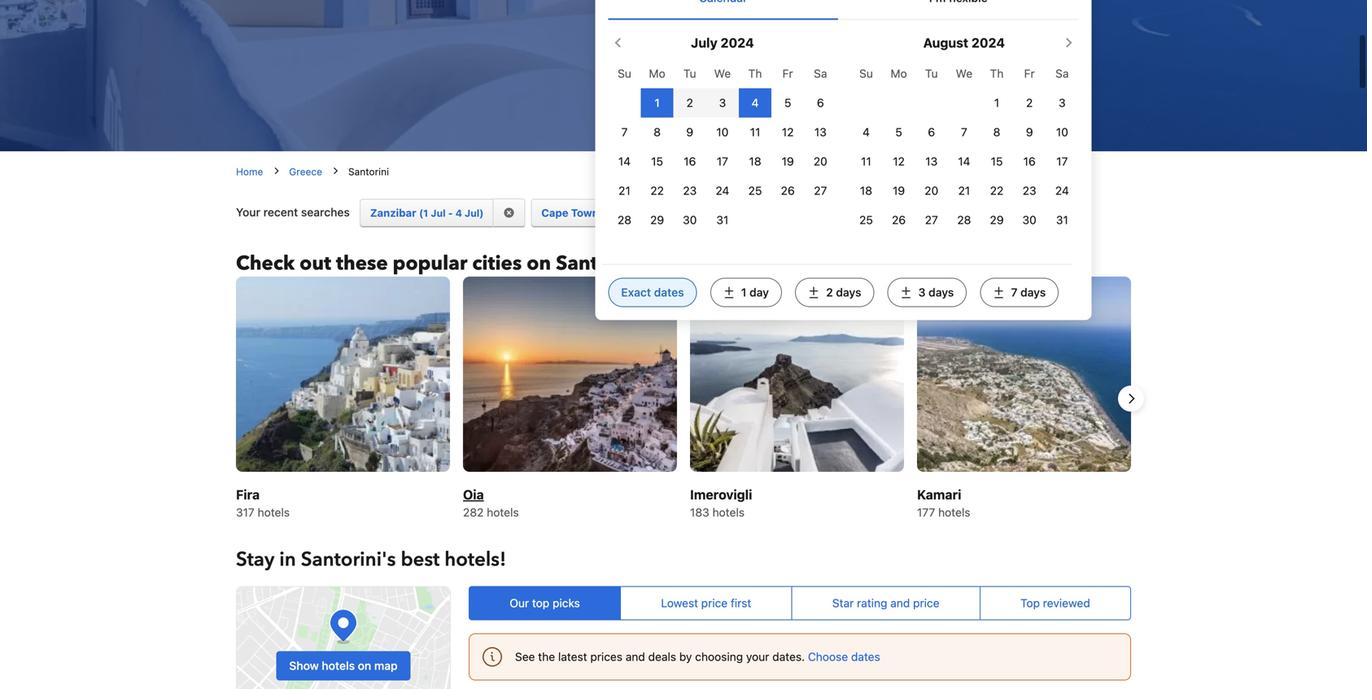 Task type: describe. For each thing, give the bounding box(es) containing it.
jul) for miami
[[869, 208, 888, 219]]

see the latest prices and deals by choosing your dates. choose dates
[[515, 650, 881, 664]]

12 inside miami beach, fl (10 jul - 12 jul)
[[855, 208, 866, 219]]

mo for july
[[649, 67, 666, 80]]

check
[[236, 251, 295, 277]]

latest
[[558, 650, 587, 664]]

lowest
[[661, 597, 699, 610]]

15 July 2024 checkbox
[[651, 155, 664, 168]]

10 for 10 july 2024 checkbox
[[717, 125, 729, 139]]

zanzibar (1 jul - 4 jul)
[[370, 207, 484, 219]]

20 for 20 august 2024 option
[[925, 184, 939, 197]]

28 for 28 august 2024 option at the right top
[[958, 213, 972, 227]]

27 July 2024 checkbox
[[814, 184, 827, 197]]

hotels inside show hotels on map button
[[322, 659, 355, 673]]

1 horizontal spatial on
[[527, 251, 551, 277]]

4 up 11 option
[[752, 96, 759, 110]]

map
[[374, 659, 398, 673]]

6 for the 6 august 2024 option
[[928, 125, 936, 139]]

18 for the 18 july 2024 checkbox
[[749, 155, 762, 168]]

choose
[[808, 650, 848, 664]]

11 for 11 option
[[750, 125, 761, 139]]

exact dates
[[622, 286, 684, 299]]

on inside button
[[358, 659, 371, 673]]

cape town (1 jul - 4 jul)
[[542, 207, 666, 219]]

30 August 2024 checkbox
[[1023, 213, 1037, 227]]

4 inside cape town (1 jul - 4 jul)
[[638, 208, 645, 219]]

31 for '31' option
[[717, 213, 729, 227]]

23 July 2024 checkbox
[[683, 184, 697, 197]]

kamari 177 hotels
[[918, 487, 971, 520]]

7 July 2024 checkbox
[[622, 125, 628, 139]]

2 horizontal spatial 7
[[1012, 286, 1018, 299]]

rating
[[857, 597, 888, 610]]

0 horizontal spatial dates
[[654, 286, 684, 299]]

17 August 2024 checkbox
[[1057, 155, 1068, 168]]

santorini link
[[348, 166, 389, 178]]

25 for 25 checkbox
[[860, 213, 873, 227]]

august
[[924, 35, 969, 51]]

4 August 2024 checkbox
[[863, 125, 870, 139]]

30 July 2024 checkbox
[[683, 213, 697, 227]]

13 July 2024 checkbox
[[815, 125, 827, 139]]

check out these popular cities on santorini
[[236, 251, 642, 277]]

oia 282 hotels image
[[463, 277, 677, 491]]

our top picks
[[510, 597, 580, 610]]

your recent searches
[[236, 206, 350, 219]]

imerovigli 183 hotels image
[[690, 277, 905, 491]]

2 for the 2 august 2024 checkbox
[[1027, 96, 1033, 110]]

183
[[690, 506, 710, 520]]

9 July 2024 checkbox
[[687, 125, 694, 139]]

2 days
[[827, 286, 862, 299]]

0 vertical spatial santorini
[[348, 166, 389, 178]]

2 July 2024 checkbox
[[687, 96, 694, 110]]

fira 317 hotels image
[[236, 277, 450, 491]]

7 for 7 option on the top left
[[622, 125, 628, 139]]

31 July 2024 checkbox
[[717, 213, 729, 227]]

317
[[236, 506, 255, 520]]

12 August 2024 checkbox
[[893, 155, 905, 168]]

days for 3 days
[[929, 286, 954, 299]]

your
[[747, 650, 770, 664]]

fira 317 hotels
[[236, 487, 290, 520]]

su for august 2024
[[860, 67, 873, 80]]

4 July 2024 checkbox
[[752, 96, 759, 110]]

5 for 5 checkbox
[[896, 125, 903, 139]]

3 for 3 'option' at the right top of the page
[[1059, 96, 1066, 110]]

15 for 15 option
[[991, 155, 1003, 168]]

hotels for kamari
[[939, 506, 971, 520]]

top
[[1021, 597, 1040, 610]]

7 days
[[1012, 286, 1046, 299]]

26 for "26 august 2024" checkbox
[[892, 213, 906, 227]]

11 August 2024 checkbox
[[861, 155, 872, 168]]

hotels!
[[445, 547, 506, 574]]

16 August 2024 checkbox
[[1024, 155, 1036, 168]]

11 for 11 'option'
[[861, 155, 872, 168]]

5 July 2024 checkbox
[[785, 96, 792, 110]]

july 2024
[[691, 35, 754, 51]]

show
[[289, 659, 319, 673]]

1 for 1 checkbox
[[995, 96, 1000, 110]]

9 for 9 july 2024 checkbox
[[687, 125, 694, 139]]

10 July 2024 checkbox
[[717, 125, 729, 139]]

days for 2 days
[[836, 286, 862, 299]]

picks
[[553, 597, 580, 610]]

19 July 2024 checkbox
[[782, 155, 794, 168]]

12 July 2024 checkbox
[[782, 125, 794, 139]]

sa for july 2024
[[814, 67, 828, 80]]

19 August 2024 checkbox
[[893, 184, 905, 197]]

23 for the 23 august 2024 checkbox
[[1023, 184, 1037, 197]]

fira
[[236, 487, 260, 503]]

zanzibar
 - remove this item from your recent searches image
[[503, 207, 515, 219]]

jul) inside zanzibar (1 jul - 4 jul)
[[465, 208, 484, 219]]

1 for 1 checkbox
[[655, 96, 660, 110]]

12 for 12 'checkbox' at the right top
[[782, 125, 794, 139]]

jul inside zanzibar (1 jul - 4 jul)
[[431, 208, 446, 219]]

13 for the 13 option
[[815, 125, 827, 139]]

1 horizontal spatial 1
[[742, 286, 747, 299]]

1 horizontal spatial 3
[[919, 286, 926, 299]]

santorini's
[[301, 547, 396, 574]]

8 July 2024 checkbox
[[654, 125, 661, 139]]

16 July 2024 checkbox
[[684, 155, 696, 168]]

282
[[463, 506, 484, 520]]

top reviewed
[[1021, 597, 1091, 610]]

29 for 29 option
[[651, 213, 664, 227]]

21 for 21 option
[[619, 184, 631, 197]]

8 August 2024 checkbox
[[994, 125, 1001, 139]]

star
[[833, 597, 854, 610]]

exact
[[622, 286, 651, 299]]

14 for 14 option
[[619, 155, 631, 168]]

next image
[[1122, 389, 1141, 409]]

choose dates button
[[808, 649, 881, 665]]

26 for 26 'checkbox'
[[781, 184, 795, 197]]

29 August 2024 checkbox
[[990, 213, 1004, 227]]

your
[[236, 206, 261, 219]]

tu for july 2024
[[684, 67, 697, 80]]

18 August 2024 checkbox
[[860, 184, 873, 197]]

6 for 6 july 2024 "option"
[[817, 96, 824, 110]]

25 July 2024 checkbox
[[749, 184, 762, 197]]

the
[[538, 650, 555, 664]]

2 August 2024 checkbox
[[1027, 96, 1033, 110]]

1 price from the left
[[702, 597, 728, 610]]

sa for august 2024
[[1056, 67, 1069, 80]]

13 for 13 option
[[926, 155, 938, 168]]

20 for 20 july 2024 checkbox
[[814, 155, 828, 168]]

1 horizontal spatial 19
[[893, 184, 905, 197]]

28 August 2024 checkbox
[[958, 213, 972, 227]]

by
[[680, 650, 692, 664]]

prices
[[591, 650, 623, 664]]

14 August 2024 checkbox
[[958, 155, 971, 168]]

zanzibar
[[370, 207, 417, 219]]

august 2024
[[924, 35, 1006, 51]]

cities
[[472, 251, 522, 277]]

2024 for august 2024
[[972, 35, 1006, 51]]

12 for 12 checkbox
[[893, 155, 905, 168]]

out
[[300, 251, 331, 277]]

show hotels on map link
[[236, 586, 451, 690]]

miami
[[724, 207, 755, 219]]

th for august 2024
[[991, 67, 1004, 80]]

21 August 2024 checkbox
[[959, 184, 971, 197]]

see
[[515, 650, 535, 664]]

23 August 2024 checkbox
[[1023, 184, 1037, 197]]

and inside status
[[626, 650, 645, 664]]

7 August 2024 checkbox
[[961, 125, 968, 139]]

- for cape town
[[631, 208, 636, 219]]

14 July 2024 checkbox
[[619, 155, 631, 168]]

24 for 24 august 2024 checkbox
[[1056, 184, 1070, 197]]

22 July 2024 checkbox
[[651, 184, 664, 197]]

days for 7 days
[[1021, 286, 1046, 299]]

17 for 17 august 2024 option
[[1057, 155, 1068, 168]]

oia
[[463, 487, 484, 503]]

imerovigli
[[690, 487, 753, 503]]

hotels for oia
[[487, 506, 519, 520]]

greece
[[289, 166, 322, 178]]

3 days
[[919, 286, 954, 299]]



Task type: locate. For each thing, give the bounding box(es) containing it.
2 sa from the left
[[1056, 67, 1069, 80]]

5 up 12 checkbox
[[896, 125, 903, 139]]

fr for july 2024
[[783, 67, 794, 80]]

25
[[749, 184, 762, 197], [860, 213, 873, 227]]

24 down 17 august 2024 option
[[1056, 184, 1070, 197]]

18 down 11 'option'
[[860, 184, 873, 197]]

1 up 8 july 2024 checkbox
[[655, 96, 660, 110]]

2024
[[721, 35, 754, 51], [972, 35, 1006, 51]]

13 up 20 august 2024 option
[[926, 155, 938, 168]]

0 horizontal spatial 22
[[651, 184, 664, 197]]

13 August 2024 checkbox
[[926, 155, 938, 168]]

20
[[814, 155, 828, 168], [925, 184, 939, 197]]

1 days from the left
[[836, 286, 862, 299]]

1 horizontal spatial price
[[914, 597, 940, 610]]

26 down 19 checkbox
[[892, 213, 906, 227]]

fr up the 2 august 2024 checkbox
[[1025, 67, 1035, 80]]

18 for 18 option
[[860, 184, 873, 197]]

31 for 31 august 2024 checkbox
[[1057, 213, 1069, 227]]

0 vertical spatial dates
[[654, 286, 684, 299]]

31 August 2024 checkbox
[[1057, 213, 1069, 227]]

3 days from the left
[[1021, 286, 1046, 299]]

16 for 16 option at the right of the page
[[684, 155, 696, 168]]

hotels inside oia 282 hotels
[[487, 506, 519, 520]]

7 for "7 august 2024" checkbox
[[961, 125, 968, 139]]

2 29 from the left
[[990, 213, 1004, 227]]

3 - from the left
[[848, 208, 853, 219]]

1 23 from the left
[[683, 184, 697, 197]]

lowest price first
[[661, 597, 752, 610]]

jul) left "26 august 2024" checkbox
[[869, 208, 888, 219]]

0 horizontal spatial 16
[[684, 155, 696, 168]]

cape
[[542, 207, 569, 219]]

2024 right july
[[721, 35, 754, 51]]

0 horizontal spatial and
[[626, 650, 645, 664]]

1 horizontal spatial 26
[[892, 213, 906, 227]]

jul right (10
[[831, 208, 845, 219]]

dates.
[[773, 650, 805, 664]]

1 horizontal spatial su
[[860, 67, 873, 80]]

recent
[[264, 206, 298, 219]]

jul for miami
[[831, 208, 845, 219]]

beach, fl
[[758, 207, 809, 219]]

8 for 8 july 2024 checkbox
[[654, 125, 661, 139]]

2
[[687, 96, 694, 110], [1027, 96, 1033, 110], [827, 286, 833, 299]]

16 down 9 august 2024 checkbox
[[1024, 155, 1036, 168]]

2 28 from the left
[[958, 213, 972, 227]]

12 down 5 checkbox
[[893, 155, 905, 168]]

1 vertical spatial santorini
[[556, 251, 642, 277]]

1 up 8 august 2024 option
[[995, 96, 1000, 110]]

price left the first
[[702, 597, 728, 610]]

1 horizontal spatial 12
[[855, 208, 866, 219]]

3 up 10 july 2024 checkbox
[[719, 96, 726, 110]]

dates right choose
[[852, 650, 881, 664]]

jul) inside cape town (1 jul - 4 jul)
[[647, 208, 666, 219]]

11 July 2024 checkbox
[[750, 125, 761, 139]]

1 horizontal spatial fr
[[1025, 67, 1035, 80]]

27 for 27 checkbox
[[925, 213, 939, 227]]

24 for 24 checkbox
[[716, 184, 730, 197]]

20 July 2024 checkbox
[[814, 155, 828, 168]]

best
[[401, 547, 440, 574]]

2 horizontal spatial days
[[1021, 286, 1046, 299]]

hotels for imerovigli
[[713, 506, 745, 520]]

1 horizontal spatial we
[[956, 67, 973, 80]]

1 horizontal spatial 5
[[896, 125, 903, 139]]

2 su from the left
[[860, 67, 873, 80]]

2 2024 from the left
[[972, 35, 1006, 51]]

july
[[691, 35, 718, 51]]

1 24 from the left
[[716, 184, 730, 197]]

1 16 from the left
[[684, 155, 696, 168]]

our
[[510, 597, 529, 610]]

1 horizontal spatial 2024
[[972, 35, 1006, 51]]

0 horizontal spatial 11
[[750, 125, 761, 139]]

1 29 from the left
[[651, 213, 664, 227]]

11 down 4 checkbox
[[750, 125, 761, 139]]

0 horizontal spatial 28
[[618, 213, 632, 227]]

jul) inside miami beach, fl (10 jul - 12 jul)
[[869, 208, 888, 219]]

21 up 28 august 2024 option at the right top
[[959, 184, 971, 197]]

-
[[448, 208, 453, 219], [631, 208, 636, 219], [848, 208, 853, 219]]

1 2024 from the left
[[721, 35, 754, 51]]

16 down 9 july 2024 checkbox
[[684, 155, 696, 168]]

jul for cape
[[613, 208, 628, 219]]

(1 inside zanzibar (1 jul - 4 jul)
[[419, 208, 429, 219]]

mo up 5 checkbox
[[891, 67, 908, 80]]

2 horizontal spatial 12
[[893, 155, 905, 168]]

2 8 from the left
[[994, 125, 1001, 139]]

august 2024 element
[[608, 59, 837, 235], [850, 59, 1079, 235]]

28 down 21 checkbox
[[958, 213, 972, 227]]

3
[[719, 96, 726, 110], [1059, 96, 1066, 110], [919, 286, 926, 299]]

1 horizontal spatial santorini
[[556, 251, 642, 277]]

sa
[[814, 67, 828, 80], [1056, 67, 1069, 80]]

0 horizontal spatial days
[[836, 286, 862, 299]]

1 horizontal spatial 17
[[1057, 155, 1068, 168]]

1 vertical spatial 25
[[860, 213, 873, 227]]

jul inside miami beach, fl (10 jul - 12 jul)
[[831, 208, 845, 219]]

on
[[527, 251, 551, 277], [358, 659, 371, 673]]

1 28 from the left
[[618, 213, 632, 227]]

6 up 13 option
[[928, 125, 936, 139]]

10 down 3 july 2024 option
[[717, 125, 729, 139]]

these
[[336, 251, 388, 277]]

25 for 25 option
[[749, 184, 762, 197]]

(1 left 28 july 2024 option
[[602, 208, 611, 219]]

3 up 10 checkbox
[[1059, 96, 1066, 110]]

3 for 3 july 2024 option
[[719, 96, 726, 110]]

jul) for cape
[[647, 208, 666, 219]]

(1 inside cape town (1 jul - 4 jul)
[[602, 208, 611, 219]]

15 August 2024 checkbox
[[991, 155, 1003, 168]]

1 - from the left
[[448, 208, 453, 219]]

16
[[684, 155, 696, 168], [1024, 155, 1036, 168]]

0 vertical spatial 25
[[749, 184, 762, 197]]

august 2024 element for july
[[608, 59, 837, 235]]

2 17 from the left
[[1057, 155, 1068, 168]]

7 right 3 days
[[1012, 286, 1018, 299]]

hotels inside fira 317 hotels
[[258, 506, 290, 520]]

1 July 2024 checkbox
[[655, 96, 660, 110]]

0 horizontal spatial 30
[[683, 213, 697, 227]]

stay
[[236, 547, 275, 574]]

1 horizontal spatial 10
[[1057, 125, 1069, 139]]

0 horizontal spatial 18
[[749, 155, 762, 168]]

1 22 from the left
[[651, 184, 664, 197]]

7 up 14 august 2024 "checkbox"
[[961, 125, 968, 139]]

1 jul from the left
[[431, 208, 446, 219]]

1 fr from the left
[[783, 67, 794, 80]]

1 14 from the left
[[619, 155, 631, 168]]

popular
[[393, 251, 468, 277]]

1 horizontal spatial august 2024 element
[[850, 59, 1079, 235]]

8 for 8 august 2024 option
[[994, 125, 1001, 139]]

10 for 10 checkbox
[[1057, 125, 1069, 139]]

22 for 22 july 2024 checkbox
[[651, 184, 664, 197]]

5 for 5 checkbox on the top
[[785, 96, 792, 110]]

0 vertical spatial 5
[[785, 96, 792, 110]]

2024 right august
[[972, 35, 1006, 51]]

2 10 from the left
[[1057, 125, 1069, 139]]

su
[[618, 67, 632, 80], [860, 67, 873, 80]]

jul right zanzibar
[[431, 208, 446, 219]]

1 su from the left
[[618, 67, 632, 80]]

1 we from the left
[[714, 67, 731, 80]]

2 (1 from the left
[[602, 208, 611, 219]]

su up 4 august 2024 checkbox
[[860, 67, 873, 80]]

1 9 from the left
[[687, 125, 694, 139]]

11
[[750, 125, 761, 139], [861, 155, 872, 168]]

1 horizontal spatial days
[[929, 286, 954, 299]]

15
[[651, 155, 664, 168], [991, 155, 1003, 168]]

17 July 2024 checkbox
[[717, 155, 729, 168]]

hotels down imerovigli on the right
[[713, 506, 745, 520]]

- inside miami beach, fl (10 jul - 12 jul)
[[848, 208, 853, 219]]

2 - from the left
[[631, 208, 636, 219]]

2 th from the left
[[991, 67, 1004, 80]]

jul)
[[465, 208, 484, 219], [647, 208, 666, 219], [869, 208, 888, 219]]

13 up 20 july 2024 checkbox
[[815, 125, 827, 139]]

fr
[[783, 67, 794, 80], [1025, 67, 1035, 80]]

home link
[[236, 165, 263, 179]]

0 horizontal spatial 23
[[683, 184, 697, 197]]

1 vertical spatial dates
[[852, 650, 881, 664]]

6 August 2024 checkbox
[[928, 125, 936, 139]]

deals
[[649, 650, 677, 664]]

tu
[[684, 67, 697, 80], [926, 67, 938, 80]]

dates right 'exact'
[[654, 286, 684, 299]]

18 July 2024 checkbox
[[749, 155, 762, 168]]

town
[[571, 207, 599, 219]]

3 jul from the left
[[831, 208, 845, 219]]

mo up 1 checkbox
[[649, 67, 666, 80]]

0 vertical spatial 20
[[814, 155, 828, 168]]

1 horizontal spatial 13
[[926, 155, 938, 168]]

hotels inside kamari 177 hotels
[[939, 506, 971, 520]]

2 horizontal spatial -
[[848, 208, 853, 219]]

23
[[683, 184, 697, 197], [1023, 184, 1037, 197]]

price right rating
[[914, 597, 940, 610]]

30 for 30 august 2024 option
[[1023, 213, 1037, 227]]

2 31 from the left
[[1057, 213, 1069, 227]]

25 August 2024 checkbox
[[860, 213, 873, 227]]

hotels for fira
[[258, 506, 290, 520]]

show hotels on map button
[[276, 652, 411, 681]]

check out these popular cities on santorini section
[[223, 277, 1145, 521]]

17
[[717, 155, 729, 168], [1057, 155, 1068, 168]]

4 left 29 option
[[638, 208, 645, 219]]

tu for august 2024
[[926, 67, 938, 80]]

19 up 26 'checkbox'
[[782, 155, 794, 168]]

0 horizontal spatial 6
[[817, 96, 824, 110]]

0 horizontal spatial 25
[[749, 184, 762, 197]]

we down august 2024
[[956, 67, 973, 80]]

0 vertical spatial 26
[[781, 184, 795, 197]]

22 August 2024 checkbox
[[991, 184, 1004, 197]]

12 down 18 option
[[855, 208, 866, 219]]

0 horizontal spatial 31
[[717, 213, 729, 227]]

2 21 from the left
[[959, 184, 971, 197]]

2 up 9 august 2024 checkbox
[[1027, 96, 1033, 110]]

30 for 30 july 2024 option
[[683, 213, 697, 227]]

hotels right show
[[322, 659, 355, 673]]

- inside cape town (1 jul - 4 jul)
[[631, 208, 636, 219]]

- left 25 checkbox
[[848, 208, 853, 219]]

27
[[814, 184, 827, 197], [925, 213, 939, 227]]

2 up 9 july 2024 checkbox
[[687, 96, 694, 110]]

22 down 15 option
[[991, 184, 1004, 197]]

1 sa from the left
[[814, 67, 828, 80]]

and left deals
[[626, 650, 645, 664]]

3 July 2024 checkbox
[[719, 96, 726, 110]]

1 horizontal spatial 9
[[1026, 125, 1034, 139]]

29 down 22 july 2024 checkbox
[[651, 213, 664, 227]]

2 15 from the left
[[991, 155, 1003, 168]]

28 down 21 option
[[618, 213, 632, 227]]

1 day
[[742, 286, 769, 299]]

24
[[716, 184, 730, 197], [1056, 184, 1070, 197]]

0 horizontal spatial 21
[[619, 184, 631, 197]]

searches
[[301, 206, 350, 219]]

17 for 17 'checkbox'
[[717, 155, 729, 168]]

26 up beach, fl
[[781, 184, 795, 197]]

6 up the 13 option
[[817, 96, 824, 110]]

kamari
[[918, 487, 962, 503]]

1 vertical spatial 18
[[860, 184, 873, 197]]

28 for 28 july 2024 option
[[618, 213, 632, 227]]

on left map
[[358, 659, 371, 673]]

3 August 2024 checkbox
[[1059, 96, 1066, 110]]

30
[[683, 213, 697, 227], [1023, 213, 1037, 227]]

1 vertical spatial and
[[626, 650, 645, 664]]

1
[[655, 96, 660, 110], [995, 96, 1000, 110], [742, 286, 747, 299]]

1 vertical spatial 13
[[926, 155, 938, 168]]

29 July 2024 checkbox
[[651, 213, 664, 227]]

0 horizontal spatial 20
[[814, 155, 828, 168]]

0 horizontal spatial 2024
[[721, 35, 754, 51]]

0 horizontal spatial we
[[714, 67, 731, 80]]

22
[[651, 184, 664, 197], [991, 184, 1004, 197]]

2 days from the left
[[929, 286, 954, 299]]

1 10 from the left
[[717, 125, 729, 139]]

1 31 from the left
[[717, 213, 729, 227]]

2 30 from the left
[[1023, 213, 1037, 227]]

in
[[279, 547, 296, 574]]

first
[[731, 597, 752, 610]]

days down 25 checkbox
[[836, 286, 862, 299]]

9 for 9 august 2024 checkbox
[[1026, 125, 1034, 139]]

24 July 2024 checkbox
[[716, 184, 730, 197]]

and right rating
[[891, 597, 910, 610]]

1 8 from the left
[[654, 125, 661, 139]]

2 horizontal spatial jul)
[[869, 208, 888, 219]]

2 mo from the left
[[891, 67, 908, 80]]

choosing
[[695, 650, 743, 664]]

7 up 14 option
[[622, 125, 628, 139]]

31 down 24 august 2024 checkbox
[[1057, 213, 1069, 227]]

days
[[836, 286, 862, 299], [929, 286, 954, 299], [1021, 286, 1046, 299]]

1 17 from the left
[[717, 155, 729, 168]]

0 vertical spatial 6
[[817, 96, 824, 110]]

2 for 2 july 2024 checkbox
[[687, 96, 694, 110]]

1 21 from the left
[[619, 184, 631, 197]]

24 August 2024 checkbox
[[1056, 184, 1070, 197]]

1 vertical spatial 26
[[892, 213, 906, 227]]

2 23 from the left
[[1023, 184, 1037, 197]]

jul
[[431, 208, 446, 219], [613, 208, 628, 219], [831, 208, 845, 219]]

(1 right zanzibar
[[419, 208, 429, 219]]

8
[[654, 125, 661, 139], [994, 125, 1001, 139]]

1 tu from the left
[[684, 67, 697, 80]]

6 July 2024 checkbox
[[817, 96, 824, 110]]

4 inside zanzibar (1 jul - 4 jul)
[[456, 208, 462, 219]]

2 fr from the left
[[1025, 67, 1035, 80]]

we up 3 july 2024 option
[[714, 67, 731, 80]]

2 price from the left
[[914, 597, 940, 610]]

23 for 23 option
[[683, 184, 697, 197]]

9
[[687, 125, 694, 139], [1026, 125, 1034, 139]]

1 horizontal spatial 28
[[958, 213, 972, 227]]

1 vertical spatial 20
[[925, 184, 939, 197]]

0 horizontal spatial 15
[[651, 155, 664, 168]]

2 horizontal spatial 3
[[1059, 96, 1066, 110]]

1 horizontal spatial 2
[[827, 286, 833, 299]]

imerovigli 183 hotels
[[690, 487, 753, 520]]

7
[[622, 125, 628, 139], [961, 125, 968, 139], [1012, 286, 1018, 299]]

10 down 3 'option' at the right top of the page
[[1057, 125, 1069, 139]]

1 horizontal spatial 23
[[1023, 184, 1037, 197]]

top
[[532, 597, 550, 610]]

0 horizontal spatial 26
[[781, 184, 795, 197]]

jul inside cape town (1 jul - 4 jul)
[[613, 208, 628, 219]]

hotels down kamari
[[939, 506, 971, 520]]

1 horizontal spatial 24
[[1056, 184, 1070, 197]]

(10
[[812, 208, 828, 219]]

day
[[750, 286, 769, 299]]

29 down 22 august 2024 checkbox
[[990, 213, 1004, 227]]

14 up 21 checkbox
[[958, 155, 971, 168]]

su for july 2024
[[618, 67, 632, 80]]

2 16 from the left
[[1024, 155, 1036, 168]]

15 for 15 july 2024 checkbox
[[651, 155, 664, 168]]

4 up 11 'option'
[[863, 125, 870, 139]]

cape town
 - remove this item from your recent searches image
[[686, 207, 697, 219]]

10 August 2024 checkbox
[[1057, 125, 1069, 139]]

16 for 16 august 2024 option
[[1024, 155, 1036, 168]]

kamari 177 hotels image
[[918, 277, 1132, 491]]

25 up miami
[[749, 184, 762, 197]]

- for miami beach, fl
[[848, 208, 853, 219]]

5 August 2024 checkbox
[[896, 125, 903, 139]]

9 August 2024 checkbox
[[1026, 125, 1034, 139]]

reviewed
[[1044, 597, 1091, 610]]

0 vertical spatial and
[[891, 597, 910, 610]]

1 horizontal spatial 25
[[860, 213, 873, 227]]

2 horizontal spatial 2
[[1027, 96, 1033, 110]]

0 horizontal spatial jul
[[431, 208, 446, 219]]

31 down 24 checkbox
[[717, 213, 729, 227]]

20 up 27 july 2024 checkbox
[[814, 155, 828, 168]]

31
[[717, 213, 729, 227], [1057, 213, 1069, 227]]

0 horizontal spatial 13
[[815, 125, 827, 139]]

august 2024 element for august
[[850, 59, 1079, 235]]

15 up 22 july 2024 checkbox
[[651, 155, 664, 168]]

on right cities
[[527, 251, 551, 277]]

21 for 21 checkbox
[[959, 184, 971, 197]]

17 down 10 july 2024 checkbox
[[717, 155, 729, 168]]

0 vertical spatial 27
[[814, 184, 827, 197]]

we
[[714, 67, 731, 80], [956, 67, 973, 80]]

27 down 20 august 2024 option
[[925, 213, 939, 227]]

1 horizontal spatial jul)
[[647, 208, 666, 219]]

19 up "26 august 2024" checkbox
[[893, 184, 905, 197]]

jul) down 22 july 2024 checkbox
[[647, 208, 666, 219]]

0 horizontal spatial su
[[618, 67, 632, 80]]

4 left zanzibar
 - remove this item from your recent searches "icon"
[[456, 208, 462, 219]]

0 vertical spatial 11
[[750, 125, 761, 139]]

1 vertical spatial 19
[[893, 184, 905, 197]]

2 jul) from the left
[[647, 208, 666, 219]]

2 9 from the left
[[1026, 125, 1034, 139]]

mo for august
[[891, 67, 908, 80]]

tu up 2 july 2024 checkbox
[[684, 67, 697, 80]]

0 vertical spatial on
[[527, 251, 551, 277]]

0 vertical spatial 18
[[749, 155, 762, 168]]

1 August 2024 checkbox
[[995, 96, 1000, 110]]

15 up 22 august 2024 checkbox
[[991, 155, 1003, 168]]

days down 30 august 2024 option
[[1021, 286, 1046, 299]]

1 horizontal spatial and
[[891, 597, 910, 610]]

21 up 28 july 2024 option
[[619, 184, 631, 197]]

14
[[619, 155, 631, 168], [958, 155, 971, 168]]

jul) left zanzibar
 - remove this item from your recent searches "icon"
[[465, 208, 484, 219]]

20 up 27 checkbox
[[925, 184, 939, 197]]

1 horizontal spatial -
[[631, 208, 636, 219]]

2 horizontal spatial 1
[[995, 96, 1000, 110]]

hotels right 317
[[258, 506, 290, 520]]

- left 29 option
[[631, 208, 636, 219]]

0 vertical spatial 13
[[815, 125, 827, 139]]

2 right day
[[827, 286, 833, 299]]

we for july
[[714, 67, 731, 80]]

1 horizontal spatial 16
[[1024, 155, 1036, 168]]

dates inside status
[[852, 650, 881, 664]]

2 we from the left
[[956, 67, 973, 80]]

24 up miami
[[716, 184, 730, 197]]

0 horizontal spatial 7
[[622, 125, 628, 139]]

0 horizontal spatial 9
[[687, 125, 694, 139]]

25 down 18 option
[[860, 213, 873, 227]]

0 horizontal spatial jul)
[[465, 208, 484, 219]]

17 down 10 checkbox
[[1057, 155, 1068, 168]]

9 up 16 august 2024 option
[[1026, 125, 1034, 139]]

14 for 14 august 2024 "checkbox"
[[958, 155, 971, 168]]

2 14 from the left
[[958, 155, 971, 168]]

1 15 from the left
[[651, 155, 664, 168]]

3 jul) from the left
[[869, 208, 888, 219]]

th up 1 checkbox
[[991, 67, 1004, 80]]

santorini up 'exact'
[[556, 251, 642, 277]]

1 horizontal spatial mo
[[891, 67, 908, 80]]

greece link
[[289, 165, 322, 179]]

1 vertical spatial 11
[[861, 155, 872, 168]]

10
[[717, 125, 729, 139], [1057, 125, 1069, 139]]

su up 7 option on the top left
[[618, 67, 632, 80]]

2024 for july 2024
[[721, 35, 754, 51]]

2 22 from the left
[[991, 184, 1004, 197]]

0 vertical spatial 19
[[782, 155, 794, 168]]

27 for 27 july 2024 checkbox
[[814, 184, 827, 197]]

12
[[782, 125, 794, 139], [893, 155, 905, 168], [855, 208, 866, 219]]

fr for august 2024
[[1025, 67, 1035, 80]]

0 vertical spatial 12
[[782, 125, 794, 139]]

th
[[749, 67, 762, 80], [991, 67, 1004, 80]]

th for july 2024
[[749, 67, 762, 80]]

2 tu from the left
[[926, 67, 938, 80]]

stay in santorini's best hotels!
[[236, 547, 506, 574]]

23 down 16 august 2024 option
[[1023, 184, 1037, 197]]

29 for 29 checkbox
[[990, 213, 1004, 227]]

2 jul from the left
[[613, 208, 628, 219]]

- inside zanzibar (1 jul - 4 jul)
[[448, 208, 453, 219]]

1 august 2024 element from the left
[[608, 59, 837, 235]]

price
[[702, 597, 728, 610], [914, 597, 940, 610]]

5
[[785, 96, 792, 110], [896, 125, 903, 139]]

fr up 5 checkbox on the top
[[783, 67, 794, 80]]

30 down 23 option
[[683, 213, 697, 227]]

21 July 2024 checkbox
[[619, 184, 631, 197]]

we for august
[[956, 67, 973, 80]]

177
[[918, 506, 936, 520]]

20 August 2024 checkbox
[[925, 184, 939, 197]]

hotels
[[258, 506, 290, 520], [487, 506, 519, 520], [713, 506, 745, 520], [939, 506, 971, 520], [322, 659, 355, 673]]

home
[[236, 166, 263, 178]]

miami beach, fl (10 jul - 12 jul)
[[724, 207, 888, 219]]

0 horizontal spatial 8
[[654, 125, 661, 139]]

26 August 2024 checkbox
[[892, 213, 906, 227]]

22 down 15 july 2024 checkbox
[[651, 184, 664, 197]]

1 horizontal spatial 20
[[925, 184, 939, 197]]

0 horizontal spatial 19
[[782, 155, 794, 168]]

28 July 2024 checkbox
[[618, 213, 632, 227]]

26
[[781, 184, 795, 197], [892, 213, 906, 227]]

2 horizontal spatial jul
[[831, 208, 845, 219]]

1 left day
[[742, 286, 747, 299]]

1 horizontal spatial 30
[[1023, 213, 1037, 227]]

1 vertical spatial on
[[358, 659, 371, 673]]

0 horizontal spatial 3
[[719, 96, 726, 110]]

show hotels on map
[[289, 659, 398, 673]]

star rating and price
[[833, 597, 940, 610]]

th up 4 checkbox
[[749, 67, 762, 80]]

santorini up zanzibar
[[348, 166, 389, 178]]

oia 282 hotels
[[463, 487, 519, 520]]

0 horizontal spatial 5
[[785, 96, 792, 110]]

26 July 2024 checkbox
[[781, 184, 795, 197]]

sa up 3 'option' at the right top of the page
[[1056, 67, 1069, 80]]

23 up cape town
 - remove this item from your recent searches icon
[[683, 184, 697, 197]]

1 vertical spatial 27
[[925, 213, 939, 227]]

1 mo from the left
[[649, 67, 666, 80]]

status
[[469, 634, 1132, 681]]

0 horizontal spatial santorini
[[348, 166, 389, 178]]

1 30 from the left
[[683, 213, 697, 227]]

1 (1 from the left
[[419, 208, 429, 219]]

tab list
[[608, 0, 1079, 20]]

1 jul) from the left
[[465, 208, 484, 219]]

status containing see the latest prices and deals by choosing your dates.
[[469, 634, 1132, 681]]

mo
[[649, 67, 666, 80], [891, 67, 908, 80]]

19
[[782, 155, 794, 168], [893, 184, 905, 197]]

5 up 12 'checkbox' at the right top
[[785, 96, 792, 110]]

hotels inside imerovigli 183 hotels
[[713, 506, 745, 520]]

1 horizontal spatial 11
[[861, 155, 872, 168]]

hotels right 282
[[487, 506, 519, 520]]

0 horizontal spatial price
[[702, 597, 728, 610]]

27 August 2024 checkbox
[[925, 213, 939, 227]]

2 august 2024 element from the left
[[850, 59, 1079, 235]]

1 horizontal spatial th
[[991, 67, 1004, 80]]

22 for 22 august 2024 checkbox
[[991, 184, 1004, 197]]

0 horizontal spatial sa
[[814, 67, 828, 80]]

1 vertical spatial 12
[[893, 155, 905, 168]]

1 th from the left
[[749, 67, 762, 80]]

tu down august
[[926, 67, 938, 80]]

2 24 from the left
[[1056, 184, 1070, 197]]

(1
[[419, 208, 429, 219], [602, 208, 611, 219]]

0 horizontal spatial 12
[[782, 125, 794, 139]]



Task type: vqa. For each thing, say whether or not it's contained in the screenshot.


